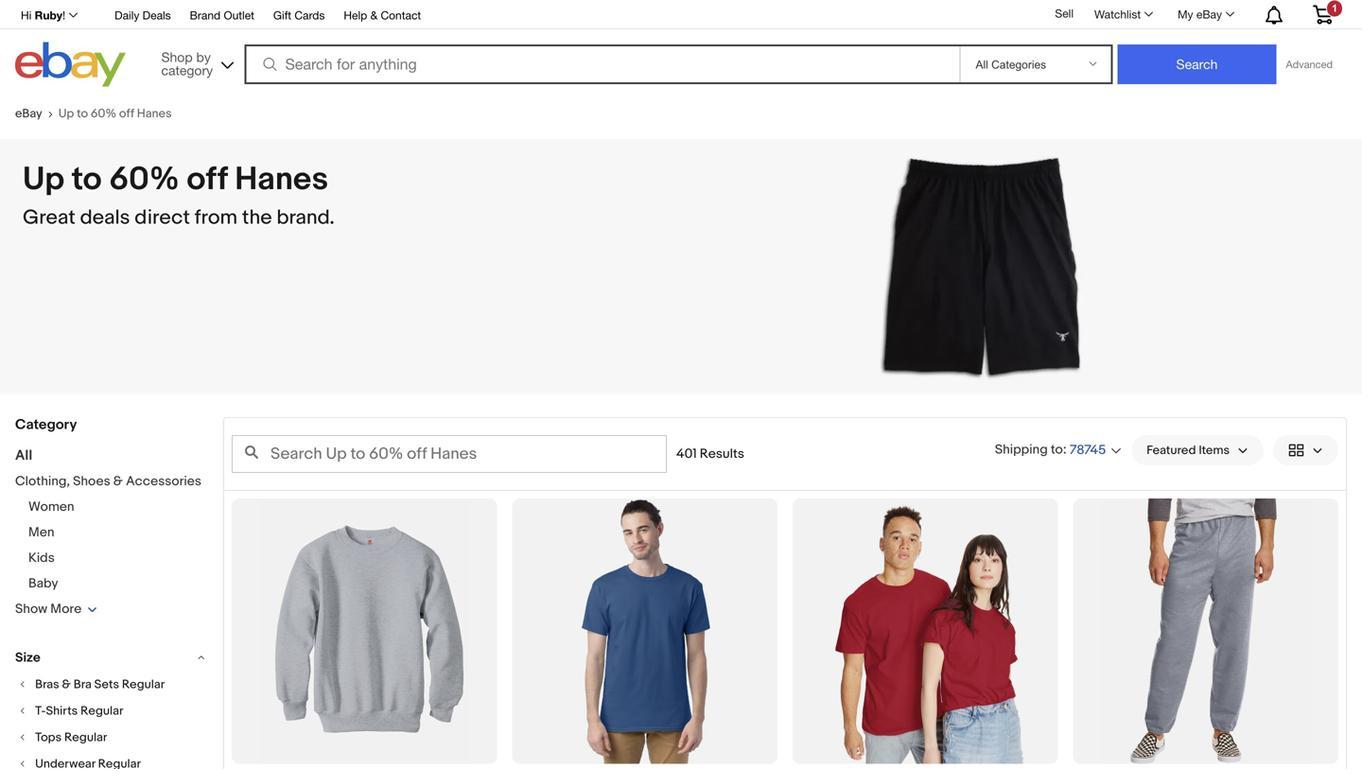 Task type: vqa. For each thing, say whether or not it's contained in the screenshot.
the Ball to the left
no



Task type: describe. For each thing, give the bounding box(es) containing it.
gift cards
[[273, 9, 325, 22]]

clothing,
[[15, 474, 70, 490]]

account navigation
[[10, 0, 1348, 29]]

shipping to : 78745
[[996, 442, 1107, 459]]

hanes men crew neck t-shirt 4-pack comfortsoft 100% cotton heavyweight tee plain image
[[541, 499, 750, 764]]

clothing, shoes & accessories women men kids baby
[[15, 474, 202, 592]]

to for shipping to : 78745
[[1051, 442, 1064, 458]]

:
[[1064, 442, 1067, 458]]

2 vertical spatial regular
[[64, 730, 107, 745]]

gift
[[273, 9, 292, 22]]

show
[[15, 601, 48, 618]]

& for contact
[[371, 9, 378, 22]]

ebay inside up to 60% off hanes main content
[[15, 106, 42, 121]]

contact
[[381, 9, 421, 22]]

brand outlet
[[190, 9, 255, 22]]

help & contact link
[[344, 6, 421, 27]]

401
[[677, 446, 697, 462]]

shop by category
[[161, 49, 213, 78]]

shop
[[161, 49, 193, 65]]

by
[[196, 49, 211, 65]]

up to 60% off hanes main content
[[0, 92, 1363, 769]]

category
[[161, 62, 213, 78]]

to for up to 60% off hanes great deals direct from the brand.
[[72, 160, 102, 199]]

60% for up to 60% off hanes
[[91, 106, 116, 121]]

baby link
[[28, 576, 58, 592]]

& for bra
[[62, 677, 71, 692]]

up for up to 60% off hanes great deals direct from the brand.
[[23, 160, 64, 199]]

none submit inside shop by category banner
[[1118, 44, 1277, 84]]

from
[[195, 205, 238, 230]]

bras & bra sets regular
[[35, 677, 165, 692]]

1
[[1333, 2, 1338, 14]]

401 results
[[677, 446, 745, 462]]

brand
[[190, 9, 221, 22]]

my ebay
[[1178, 8, 1223, 21]]

all
[[15, 447, 32, 464]]

deals
[[143, 9, 171, 22]]

1 link
[[1302, 0, 1345, 27]]

show more button
[[15, 601, 98, 618]]

items
[[1199, 443, 1230, 458]]

gift cards link
[[273, 6, 325, 27]]

t-shirts regular
[[35, 704, 123, 719]]

shop by category button
[[153, 42, 238, 83]]

my ebay link
[[1168, 3, 1244, 26]]

sell
[[1056, 7, 1074, 20]]

help
[[344, 9, 367, 22]]

bras & bra sets regular button
[[15, 676, 209, 693]]

baby
[[28, 576, 58, 592]]

direct
[[135, 205, 190, 230]]

hanes mens t shirt beefy adult pocket 100% cotton blank short sleeve plain chest image
[[821, 499, 1031, 764]]

featured items
[[1147, 443, 1230, 458]]

shoes
[[73, 474, 110, 490]]

category
[[15, 416, 77, 433]]

hanes for up to 60% off hanes great deals direct from the brand.
[[235, 160, 328, 199]]

kids link
[[28, 550, 55, 566]]

featured
[[1147, 443, 1197, 458]]

view: gallery view image
[[1289, 441, 1324, 460]]

shipping
[[996, 442, 1048, 458]]



Task type: locate. For each thing, give the bounding box(es) containing it.
60% inside up to 60% off hanes great deals direct from the brand.
[[109, 160, 180, 199]]

ebay inside my ebay link
[[1197, 8, 1223, 21]]

1 horizontal spatial hanes
[[235, 160, 328, 199]]

0 vertical spatial regular
[[122, 677, 165, 692]]

regular
[[122, 677, 165, 692], [81, 704, 123, 719], [64, 730, 107, 745]]

brand.
[[277, 205, 335, 230]]

tops regular button
[[15, 729, 209, 746]]

shirts
[[46, 704, 78, 719]]

& inside account navigation
[[371, 9, 378, 22]]

None submit
[[1118, 44, 1277, 84]]

watchlist link
[[1085, 3, 1162, 26]]

show more
[[15, 601, 82, 618]]

daily
[[115, 9, 139, 22]]

ebay link
[[15, 106, 58, 121]]

1 horizontal spatial off
[[187, 160, 228, 199]]

ebay right my
[[1197, 8, 1223, 21]]

1 vertical spatial regular
[[81, 704, 123, 719]]

shop by category banner
[[10, 0, 1348, 92]]

tops regular
[[35, 730, 107, 745]]

ebay left up to 60% off hanes
[[15, 106, 42, 121]]

&
[[371, 9, 378, 22], [113, 474, 123, 490], [62, 677, 71, 692]]

men
[[28, 525, 54, 541]]

bras
[[35, 677, 59, 692]]

size button
[[15, 650, 209, 667]]

0 horizontal spatial &
[[62, 677, 71, 692]]

0 horizontal spatial ebay
[[15, 106, 42, 121]]

women link
[[28, 499, 74, 515]]

& inside clothing, shoes & accessories women men kids baby
[[113, 474, 123, 490]]

Enter your search keyword text field
[[232, 435, 667, 473]]

off inside up to 60% off hanes great deals direct from the brand.
[[187, 160, 228, 199]]

hanes for up to 60% off hanes
[[137, 106, 172, 121]]

2 vertical spatial &
[[62, 677, 71, 692]]

brand outlet link
[[190, 6, 255, 27]]

0 vertical spatial off
[[119, 106, 134, 121]]

cards
[[295, 9, 325, 22]]

1 horizontal spatial &
[[113, 474, 123, 490]]

accessories
[[126, 474, 202, 490]]

hanes men sweat pants comfortblend ecosmart gym sport workout fleece elasticized image
[[1102, 499, 1311, 764]]

hanes down category
[[137, 106, 172, 121]]

78745
[[1070, 442, 1107, 459]]

1 vertical spatial hanes
[[235, 160, 328, 199]]

off for up to 60% off hanes
[[119, 106, 134, 121]]

the
[[242, 205, 272, 230]]

more
[[50, 601, 82, 618]]

1 vertical spatial ebay
[[15, 106, 42, 121]]

ruby
[[35, 9, 62, 22]]

0 vertical spatial ebay
[[1197, 8, 1223, 21]]

0 vertical spatial &
[[371, 9, 378, 22]]

1 horizontal spatial ebay
[[1197, 8, 1223, 21]]

outlet
[[224, 9, 255, 22]]

to inside shipping to : 78745
[[1051, 442, 1064, 458]]

deals
[[80, 205, 130, 230]]

watchlist
[[1095, 8, 1142, 21]]

help & contact
[[344, 9, 421, 22]]

0 horizontal spatial off
[[119, 106, 134, 121]]

t-
[[35, 704, 46, 719]]

up to 60% off hanes great deals direct from the brand.
[[23, 160, 335, 230]]

hanes boys girls crewneck sweatshirt comfortblend ecosmart kids youth low pill image
[[260, 499, 469, 764]]

regular down 'bras & bra sets regular'
[[81, 704, 123, 719]]

!
[[62, 9, 65, 22]]

kids
[[28, 550, 55, 566]]

bra
[[74, 677, 92, 692]]

to left 78745
[[1051, 442, 1064, 458]]

60% right ebay link on the left top of the page
[[91, 106, 116, 121]]

advanced link
[[1277, 45, 1343, 83]]

up inside up to 60% off hanes great deals direct from the brand.
[[23, 160, 64, 199]]

& right help
[[371, 9, 378, 22]]

hi
[[21, 9, 32, 22]]

featured items button
[[1132, 435, 1264, 466]]

off
[[119, 106, 134, 121], [187, 160, 228, 199]]

up to 60% off hanes
[[58, 106, 172, 121]]

to inside up to 60% off hanes great deals direct from the brand.
[[72, 160, 102, 199]]

1 vertical spatial to
[[72, 160, 102, 199]]

to
[[77, 106, 88, 121], [72, 160, 102, 199], [1051, 442, 1064, 458]]

to for up to 60% off hanes
[[77, 106, 88, 121]]

daily deals link
[[115, 6, 171, 27]]

2 horizontal spatial &
[[371, 9, 378, 22]]

my
[[1178, 8, 1194, 21]]

sets
[[94, 677, 119, 692]]

60%
[[91, 106, 116, 121], [109, 160, 180, 199]]

regular inside dropdown button
[[122, 677, 165, 692]]

off for up to 60% off hanes great deals direct from the brand.
[[187, 160, 228, 199]]

1 vertical spatial off
[[187, 160, 228, 199]]

& right "shoes"
[[113, 474, 123, 490]]

1 vertical spatial &
[[113, 474, 123, 490]]

0 vertical spatial to
[[77, 106, 88, 121]]

1 vertical spatial 60%
[[109, 160, 180, 199]]

to right ebay link on the left top of the page
[[77, 106, 88, 121]]

0 vertical spatial 60%
[[91, 106, 116, 121]]

women
[[28, 499, 74, 515]]

0 vertical spatial hanes
[[137, 106, 172, 121]]

hi ruby !
[[21, 9, 65, 22]]

Search for anything text field
[[247, 46, 956, 82]]

up
[[58, 106, 74, 121], [23, 160, 64, 199]]

hanes inside up to 60% off hanes great deals direct from the brand.
[[235, 160, 328, 199]]

0 horizontal spatial hanes
[[137, 106, 172, 121]]

clothing, shoes & accessories link
[[15, 474, 202, 490]]

0 vertical spatial up
[[58, 106, 74, 121]]

regular right sets
[[122, 677, 165, 692]]

t-shirts regular button
[[15, 703, 209, 720]]

tops
[[35, 730, 62, 745]]

ebay
[[1197, 8, 1223, 21], [15, 106, 42, 121]]

great
[[23, 205, 76, 230]]

& left bra
[[62, 677, 71, 692]]

results
[[700, 446, 745, 462]]

hanes up "brand."
[[235, 160, 328, 199]]

up for up to 60% off hanes
[[58, 106, 74, 121]]

regular down t-shirts regular
[[64, 730, 107, 745]]

60% up direct
[[109, 160, 180, 199]]

sell link
[[1047, 7, 1083, 20]]

& inside dropdown button
[[62, 677, 71, 692]]

daily deals
[[115, 9, 171, 22]]

men link
[[28, 525, 54, 541]]

60% for up to 60% off hanes great deals direct from the brand.
[[109, 160, 180, 199]]

advanced
[[1287, 58, 1334, 71]]

2 vertical spatial to
[[1051, 442, 1064, 458]]

hanes
[[137, 106, 172, 121], [235, 160, 328, 199]]

to up deals
[[72, 160, 102, 199]]

size
[[15, 650, 40, 666]]

1 vertical spatial up
[[23, 160, 64, 199]]



